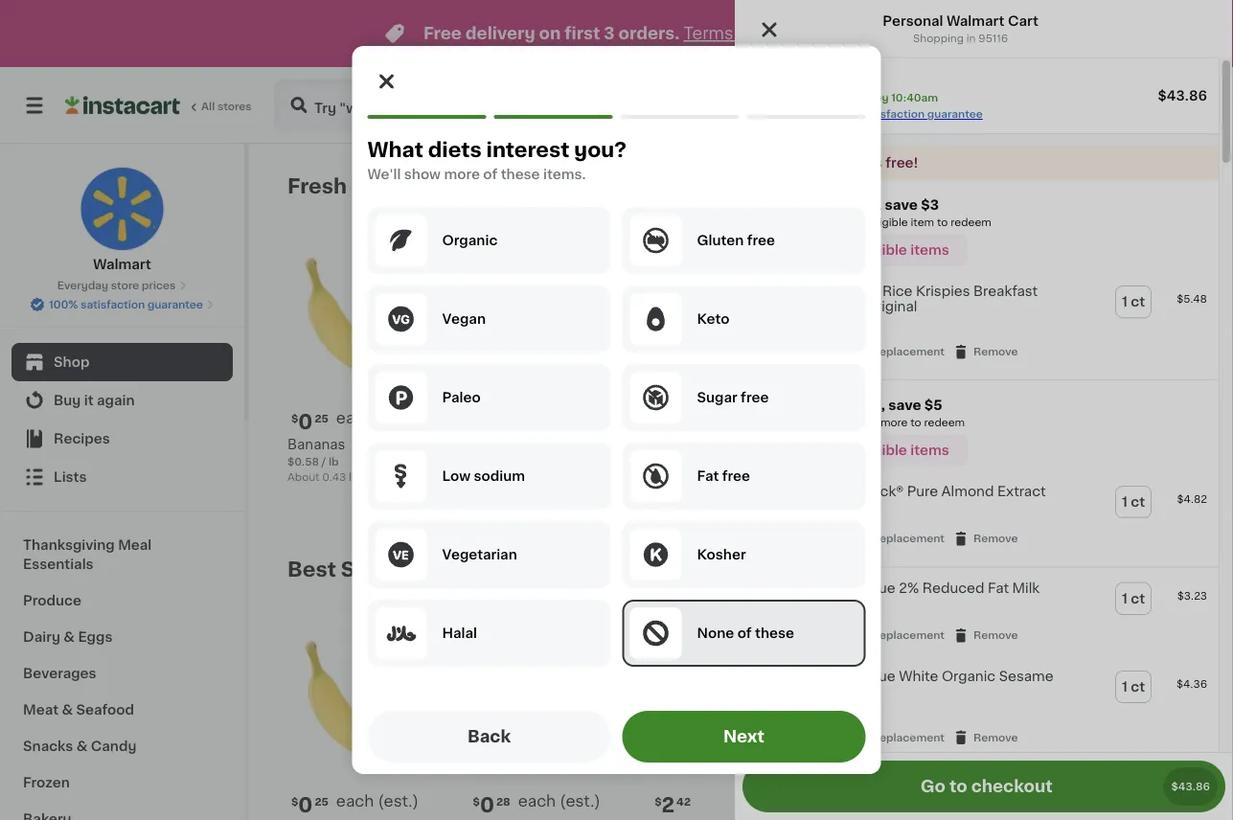 Task type: vqa. For each thing, say whether or not it's contained in the screenshot.
Baby "Link"
no



Task type: describe. For each thing, give the bounding box(es) containing it.
guarantee inside button
[[148, 300, 203, 310]]

great for great value white organic sesame seed 2.2 oz
[[818, 670, 856, 684]]

product group containing kellogg's rice krispies breakfast cereal original
[[735, 270, 1219, 372]]

6
[[844, 412, 858, 432]]

many in stock for halos
[[670, 495, 746, 505]]

store
[[111, 280, 139, 291]]

100% satisfaction guarantee button
[[30, 293, 215, 313]]

11
[[1165, 99, 1177, 112]]

(40+)
[[1015, 179, 1053, 193]]

100% satisfaction guarantee link
[[829, 106, 983, 122]]

choose replacement button for kellogg's rice krispies breakfast cereal original
[[810, 343, 945, 361]]

in inside personal walmart cart shopping in 95116
[[967, 33, 976, 44]]

0 horizontal spatial 10:40am
[[892, 93, 939, 103]]

extract
[[998, 485, 1047, 499]]

1 inside buy any 2, save $3 add 1 more eligible item to redeem
[[833, 217, 838, 228]]

product group containing 2
[[651, 619, 818, 821]]

& for meat
[[62, 704, 73, 717]]

0 vertical spatial 100%
[[829, 109, 858, 119]]

great value 2% reduced fat milk image
[[747, 579, 787, 620]]

1 spend from the top
[[809, 399, 855, 412]]

0 hass large avocado
[[469, 412, 607, 451]]

great value white organic sesame seed button
[[818, 669, 1072, 700]]

$0.28 each (estimated) element
[[469, 793, 636, 818]]

$ 2 42
[[655, 796, 691, 816]]

0 horizontal spatial delivery by 10:40am
[[827, 93, 939, 103]]

4 replacement from the top
[[876, 732, 945, 743]]

0 inside $0.28 each (estimated) element
[[480, 796, 495, 816]]

0 vertical spatial satisfaction
[[861, 109, 925, 119]]

organic inside great value white organic sesame seed 2.2 oz
[[942, 670, 996, 684]]

ct for great value 2% reduced fat milk
[[1132, 593, 1146, 606]]

your
[[747, 156, 778, 170]]

1 horizontal spatial delivery
[[827, 93, 873, 103]]

see eligible items button for save
[[809, 434, 968, 467]]

everyday store prices
[[57, 280, 176, 291]]

limited time offer region
[[0, 0, 1177, 67]]

low
[[442, 470, 471, 483]]

2,
[[870, 198, 882, 212]]

2 vertical spatial to
[[950, 779, 968, 795]]

$10.18
[[846, 418, 878, 428]]

$ inside $ 4 97
[[655, 413, 662, 424]]

remove button for great value white organic sesame seed
[[953, 729, 1019, 746]]

see for spend
[[828, 444, 854, 457]]

3 inside halos california clementines 3 lb
[[651, 476, 658, 486]]

redeem inside spend $15, save $5 spend $10.18 more to redeem
[[925, 418, 966, 428]]

remove button for mccormick® pure almond extract
[[953, 530, 1019, 548]]

76
[[1041, 797, 1054, 807]]

none
[[697, 627, 735, 640]]

eggs
[[78, 631, 113, 644]]

2 choose replacement from the top
[[831, 534, 945, 544]]

fat free
[[697, 470, 751, 483]]

breakfast
[[974, 285, 1039, 298]]

more for diets
[[444, 168, 480, 181]]

fresh fruit
[[288, 176, 401, 196]]

& for snacks
[[76, 740, 88, 754]]

(est.) up bananas $0.58 / lb about 0.43 lb each
[[378, 411, 419, 426]]

$4.36
[[1177, 679, 1208, 690]]

1 vertical spatial $43.86
[[1172, 782, 1211, 792]]

delivery inside limited time offer 'region'
[[466, 25, 536, 42]]

2 $0.25 each (estimated) element from the top
[[288, 793, 454, 818]]

none of these
[[697, 627, 795, 640]]

spend $15, save $5 spend $10.18 more to redeem
[[809, 399, 966, 428]]

seed
[[818, 686, 853, 699]]

fat inside the add your shopping preferences element
[[697, 470, 719, 483]]

delivery inside button
[[585, 99, 642, 112]]

47
[[860, 413, 873, 424]]

(30+)
[[1016, 563, 1053, 576]]

lb inside halos california clementines 3 lb
[[661, 476, 671, 486]]

avocado
[[548, 438, 607, 451]]

oz inside great value white organic sesame seed 2.2 oz
[[837, 705, 849, 715]]

free!
[[886, 156, 919, 170]]

ct for mccormick® pure almond extract
[[1132, 496, 1146, 509]]

checkout
[[972, 779, 1053, 795]]

large
[[507, 438, 545, 451]]

dairy & eggs
[[23, 631, 113, 644]]

1 ct for great value white organic sesame seed
[[1123, 681, 1146, 694]]

mccormick® pure almond extract image
[[747, 482, 787, 523]]

recipes
[[54, 432, 110, 446]]

organic inside the add your shopping preferences element
[[442, 234, 498, 247]]

stock for halos
[[716, 495, 746, 505]]

apply.
[[738, 25, 788, 42]]

1 horizontal spatial delivery by 10:40am
[[943, 98, 1095, 112]]

ct for great value white organic sesame seed
[[1132, 681, 1146, 694]]

1 $0.25 each (estimated) element from the top
[[288, 410, 454, 435]]

white
[[899, 670, 939, 684]]

produce
[[23, 594, 81, 608]]

1 horizontal spatial first
[[781, 156, 809, 170]]

great value 2% reduced fat milk
[[818, 582, 1040, 596]]

$ 0 28
[[473, 796, 511, 816]]

0 vertical spatial guarantee
[[928, 109, 983, 119]]

frozen
[[23, 777, 70, 790]]

low sodium
[[442, 470, 525, 483]]

0 horizontal spatial lb
[[329, 456, 339, 467]]

25 for 1st $0.25 each (estimated) element
[[315, 413, 329, 424]]

buy any 2, save $3 add 1 more eligible item to redeem
[[809, 198, 992, 228]]

next
[[724, 729, 765, 745]]

save inside buy any 2, save $3 add 1 more eligible item to redeem
[[885, 198, 918, 212]]

meal
[[118, 539, 152, 552]]

sellers
[[341, 559, 414, 580]]

3 inside limited time offer 'region'
[[604, 25, 615, 42]]

ct for kellogg's rice krispies breakfast cereal original
[[1132, 295, 1146, 309]]

snacks
[[23, 740, 73, 754]]

interest
[[487, 139, 570, 160]]

meat & seafood
[[23, 704, 134, 717]]

1 for kellogg's rice krispies breakfast cereal original
[[1123, 295, 1128, 309]]

1 horizontal spatial these
[[755, 627, 795, 640]]

lists
[[54, 471, 87, 484]]

more for $15,
[[881, 418, 908, 428]]

(est.) inside $0.28 each (estimated) element
[[560, 794, 601, 810]]

2 replacement from the top
[[876, 534, 945, 544]]

2 choose from the top
[[831, 534, 873, 544]]

$ 4 97
[[655, 412, 692, 432]]

personal walmart cart shopping in 95116
[[883, 14, 1039, 44]]

$0.58
[[288, 456, 319, 467]]

$ inside $ 3 92
[[837, 797, 844, 807]]

your first delivery is free!
[[747, 156, 919, 170]]

choose replacement button for great value white organic sesame seed
[[810, 729, 945, 746]]

add your shopping preferences element
[[352, 46, 882, 775]]

pom
[[833, 438, 867, 451]]

1 horizontal spatial of
[[738, 627, 752, 640]]

frozen link
[[12, 765, 233, 801]]

all for 47
[[996, 179, 1012, 193]]

28
[[497, 797, 511, 807]]

more inside buy any 2, save $3 add 1 more eligible item to redeem
[[840, 217, 868, 228]]

of inside what diets interest you? we'll show more of these items.
[[483, 168, 498, 181]]

walmart inside personal walmart cart shopping in 95116
[[947, 14, 1005, 28]]

$ inside $ 5 76
[[1019, 797, 1026, 807]]

thanksgiving meal essentials
[[23, 539, 152, 571]]

halos california clementines 3 lb
[[651, 438, 757, 486]]

best
[[288, 559, 336, 580]]

walmart link
[[80, 167, 164, 274]]

3 replacement from the top
[[876, 631, 945, 641]]

to-
[[833, 457, 853, 470]]

each (est.) for 1st $0.25 each (estimated) element
[[336, 411, 419, 426]]

prices
[[142, 280, 176, 291]]

1 ct button for great value white organic sesame seed
[[1117, 672, 1151, 703]]

free for sugar free
[[741, 391, 769, 405]]

3 choose from the top
[[831, 631, 873, 641]]

delivery button
[[568, 86, 660, 125]]

first inside limited time offer 'region'
[[565, 25, 601, 42]]

items for save
[[911, 244, 950, 257]]

reduced
[[923, 582, 985, 596]]

instacart logo image
[[65, 94, 180, 117]]

1 horizontal spatial lb
[[349, 472, 359, 482]]

dairy & eggs link
[[12, 619, 233, 656]]

view all (30+) button
[[952, 550, 1074, 589]]

thanksgiving
[[23, 539, 115, 552]]

terms apply. link
[[684, 25, 788, 42]]

2 vertical spatial 3
[[844, 796, 857, 816]]

0 horizontal spatial by
[[875, 93, 889, 103]]

we'll
[[368, 168, 401, 181]]

eligible for save
[[857, 444, 908, 457]]

& for dairy
[[64, 631, 75, 644]]

each (est.) for 1st $0.25 each (estimated) element from the bottom of the page
[[336, 794, 419, 810]]

97
[[678, 413, 692, 424]]

remove for kellogg's rice krispies breakfast cereal original
[[974, 347, 1019, 357]]

value for 2%
[[859, 582, 896, 596]]

these inside what diets interest you? we'll show more of these items.
[[501, 168, 540, 181]]

kellogg's rice krispies breakfast cereal original image
[[747, 282, 787, 322]]

great value white organic sesame seed 2.2 oz
[[818, 670, 1054, 715]]

2 horizontal spatial delivery
[[943, 98, 1005, 112]]

3 choose replacement from the top
[[831, 631, 945, 641]]

go
[[921, 779, 946, 795]]

back
[[468, 729, 511, 745]]

back button
[[368, 711, 611, 763]]

keto
[[697, 313, 730, 326]]

service type group
[[568, 86, 774, 125]]

halos
[[651, 438, 690, 451]]

1 choose replacement from the top
[[831, 347, 945, 357]]

kellogg's rice krispies breakfast cereal original button
[[818, 284, 1072, 315]]

buy it again link
[[12, 382, 233, 420]]

eligible for 2,
[[857, 244, 908, 257]]

delivery by 10:40am link
[[912, 94, 1095, 117]]

$5.48
[[1177, 294, 1208, 304]]



Task type: locate. For each thing, give the bounding box(es) containing it.
ct left $5.48
[[1132, 295, 1146, 309]]

0 horizontal spatial 2
[[662, 796, 675, 816]]

everyday
[[57, 280, 108, 291]]

guarantee down prices
[[148, 300, 203, 310]]

ct left the $4.82
[[1132, 496, 1146, 509]]

$ inside $ 2 42
[[655, 797, 662, 807]]

delivery up 100% satisfaction guarantee link
[[827, 93, 873, 103]]

replacement down original
[[876, 347, 945, 357]]

1 ct left $5.48
[[1123, 295, 1146, 309]]

0 vertical spatial $43.86
[[1159, 89, 1208, 103]]

4 choose replacement from the top
[[831, 732, 945, 743]]

1 horizontal spatial many
[[670, 495, 701, 505]]

1 vertical spatial buy
[[54, 394, 81, 407]]

buy
[[809, 198, 837, 212], [54, 394, 81, 407]]

1 vertical spatial these
[[755, 627, 795, 640]]

1 replacement from the top
[[876, 347, 945, 357]]

1 vertical spatial value
[[859, 670, 896, 684]]

lb right 0.43
[[349, 472, 359, 482]]

2 horizontal spatial more
[[881, 418, 908, 428]]

in inside product group
[[703, 495, 713, 505]]

value inside great value white organic sesame seed 2.2 oz
[[859, 670, 896, 684]]

remove for mccormick® pure almond extract
[[974, 534, 1019, 544]]

0 horizontal spatial many
[[489, 476, 519, 486]]

remove for great value white organic sesame seed
[[974, 732, 1019, 743]]

1 vertical spatial delivery
[[813, 156, 868, 170]]

2 items from the top
[[911, 444, 950, 457]]

1 horizontal spatial 10:40am
[[1031, 98, 1095, 112]]

lb down clementines
[[661, 476, 671, 486]]

fat inside button
[[988, 582, 1010, 596]]

0 vertical spatial first
[[565, 25, 601, 42]]

each (est.) for $0.28 each (estimated) element
[[518, 794, 601, 810]]

stock down the fat free
[[716, 495, 746, 505]]

1 remove button from the top
[[953, 343, 1019, 361]]

delivery left is
[[813, 156, 868, 170]]

2 horizontal spatial lb
[[661, 476, 671, 486]]

0 vertical spatial &
[[64, 631, 75, 644]]

buy for buy it again
[[54, 394, 81, 407]]

see eligible items for save
[[828, 444, 950, 457]]

free right gluten
[[747, 234, 775, 247]]

see eligible items button for 2,
[[809, 234, 968, 267]]

guarantee
[[928, 109, 983, 119], [148, 300, 203, 310]]

0 horizontal spatial guarantee
[[148, 300, 203, 310]]

view all (40+)
[[960, 179, 1053, 193]]

see eligible items button down buy any 2, save $3 add 1 more eligible item to redeem
[[809, 234, 968, 267]]

replacement down great value white organic sesame seed 2.2 oz
[[876, 732, 945, 743]]

3 1 ct from the top
[[1123, 593, 1146, 606]]

0 vertical spatial of
[[483, 168, 498, 181]]

1 horizontal spatial 100% satisfaction guarantee
[[829, 109, 983, 119]]

recipes link
[[12, 420, 233, 458]]

1 vertical spatial fat
[[988, 582, 1010, 596]]

3 choose replacement button from the top
[[810, 627, 945, 644]]

promotion-wrapper element containing buy any 2, save $3
[[735, 180, 1219, 381]]

first right your
[[781, 156, 809, 170]]

best sellers
[[288, 559, 414, 580]]

1 vertical spatial guarantee
[[148, 300, 203, 310]]

see eligible items button down spend $15, save $5 spend $10.18 more to redeem
[[809, 434, 968, 467]]

4 choose replacement button from the top
[[810, 729, 945, 746]]

100% up your first delivery is free!
[[829, 109, 858, 119]]

2 left 'fl'
[[818, 506, 824, 516]]

6 47
[[844, 412, 873, 432]]

1 see eligible items from the top
[[828, 244, 950, 257]]

items up mccormick® pure almond extract button
[[911, 444, 950, 457]]

1 promotion-wrapper element from the top
[[735, 180, 1219, 381]]

1 vertical spatial eligible
[[857, 244, 908, 257]]

0 vertical spatial items
[[911, 244, 950, 257]]

great value white organic sesame seed image
[[747, 667, 787, 708]]

pure
[[908, 485, 939, 499]]

free right sugar
[[741, 391, 769, 405]]

many for halos
[[670, 495, 701, 505]]

1 ct for great value 2% reduced fat milk
[[1123, 593, 1146, 606]]

2 see from the top
[[828, 444, 854, 457]]

items.
[[544, 168, 586, 181]]

1 item carousel region from the top
[[288, 167, 1181, 535]]

100% satisfaction guarantee
[[829, 109, 983, 119], [49, 300, 203, 310]]

2 oz from the top
[[837, 705, 849, 715]]

1 value from the top
[[859, 582, 896, 596]]

1 vertical spatial all
[[996, 563, 1012, 576]]

1 choose from the top
[[831, 347, 873, 357]]

lists link
[[12, 458, 233, 497]]

see eligible items
[[828, 244, 950, 257], [828, 444, 950, 457]]

0 horizontal spatial delivery
[[585, 99, 642, 112]]

free down california
[[723, 470, 751, 483]]

candy
[[91, 740, 137, 754]]

3 remove from the top
[[974, 631, 1019, 641]]

3 ct from the top
[[1132, 593, 1146, 606]]

1 25 from the top
[[315, 413, 329, 424]]

$3.23
[[1178, 591, 1208, 602]]

2 horizontal spatial 3
[[844, 796, 857, 816]]

many in stock inside product group
[[670, 495, 746, 505]]

great inside great value white organic sesame seed 2.2 oz
[[818, 670, 856, 684]]

oz right '2.2'
[[837, 705, 849, 715]]

satisfaction down everyday store prices
[[81, 300, 145, 310]]

0 horizontal spatial many in stock
[[489, 476, 564, 486]]

each (est.)
[[336, 411, 419, 426], [336, 794, 419, 810], [518, 794, 601, 810]]

choose replacement button down 2%
[[810, 627, 945, 644]]

1 great from the top
[[818, 582, 856, 596]]

1 for great value 2% reduced fat milk
[[1123, 593, 1128, 606]]

replacement up the white
[[876, 631, 945, 641]]

1 horizontal spatial more
[[840, 217, 868, 228]]

great
[[818, 582, 856, 596], [818, 670, 856, 684]]

eligible inside buy any 2, save $3 add 1 more eligible item to redeem
[[870, 217, 909, 228]]

(est.)
[[378, 411, 419, 426], [378, 794, 419, 810], [560, 794, 601, 810]]

great for great value 2% reduced fat milk
[[818, 582, 856, 596]]

0 vertical spatial free
[[747, 234, 775, 247]]

2 remove button from the top
[[953, 530, 1019, 548]]

choose replacement button down original
[[810, 343, 945, 361]]

fat down the view all (30+)
[[988, 582, 1010, 596]]

value left the white
[[859, 670, 896, 684]]

3 left orders.
[[604, 25, 615, 42]]

pom wonderful ready- to-eat pomegranate arils
[[833, 438, 993, 490]]

1 vertical spatial more
[[840, 217, 868, 228]]

is
[[871, 156, 883, 170]]

1 ct left $4.36
[[1123, 681, 1146, 694]]

great up seed
[[818, 670, 856, 684]]

3 1 ct button from the top
[[1117, 584, 1151, 615]]

100% satisfaction guarantee inside button
[[49, 300, 203, 310]]

4 1 ct button from the top
[[1117, 672, 1151, 703]]

remove button up the view all (30+)
[[953, 530, 1019, 548]]

1 vertical spatial &
[[62, 704, 73, 717]]

stock down large
[[534, 476, 564, 486]]

lb
[[329, 456, 339, 467], [349, 472, 359, 482], [661, 476, 671, 486]]

2 great from the top
[[818, 670, 856, 684]]

walmart image
[[747, 70, 795, 118]]

remove button for kellogg's rice krispies breakfast cereal original
[[953, 343, 1019, 361]]

2 25 from the top
[[315, 797, 329, 807]]

1 ct button
[[1117, 287, 1151, 317], [1117, 487, 1151, 518], [1117, 584, 1151, 615], [1117, 672, 1151, 703]]

these
[[501, 168, 540, 181], [755, 627, 795, 640]]

many in stock for 0
[[489, 476, 564, 486]]

in down the fat free
[[703, 495, 713, 505]]

satisfaction up "free!"
[[861, 109, 925, 119]]

buy it again
[[54, 394, 135, 407]]

eligible
[[870, 217, 909, 228], [857, 244, 908, 257], [857, 444, 908, 457]]

1 ct from the top
[[1132, 295, 1146, 309]]

25 for 1st $0.25 each (estimated) element from the bottom of the page
[[315, 797, 329, 807]]

oz inside mccormick® pure almond extract 2 fl oz
[[837, 506, 849, 516]]

more
[[444, 168, 480, 181], [840, 217, 868, 228], [881, 418, 908, 428]]

1 vertical spatial great
[[818, 670, 856, 684]]

all inside popup button
[[996, 563, 1012, 576]]

1 vertical spatial oz
[[837, 705, 849, 715]]

10:40am up the (40+)
[[1031, 98, 1095, 112]]

0 vertical spatial view
[[960, 179, 993, 193]]

2 choose replacement button from the top
[[810, 530, 945, 548]]

1 $ 0 25 from the top
[[291, 412, 329, 432]]

1 vertical spatial 100%
[[49, 300, 78, 310]]

4
[[662, 412, 676, 432]]

items for $5
[[911, 444, 950, 457]]

1 vertical spatial satisfaction
[[81, 300, 145, 310]]

many in stock down the fat free
[[670, 495, 746, 505]]

1 all from the top
[[996, 179, 1012, 193]]

0 vertical spatial 100% satisfaction guarantee
[[829, 109, 983, 119]]

0 vertical spatial item carousel region
[[288, 167, 1181, 535]]

ct left $4.36
[[1132, 681, 1146, 694]]

beverages
[[23, 667, 96, 681]]

see for buy
[[828, 244, 854, 257]]

1 horizontal spatial by
[[1008, 98, 1027, 112]]

2 vertical spatial eligible
[[857, 444, 908, 457]]

100% satisfaction guarantee down store
[[49, 300, 203, 310]]

redeem down $5
[[925, 418, 966, 428]]

redeem inside buy any 2, save $3 add 1 more eligible item to redeem
[[951, 217, 992, 228]]

free
[[747, 234, 775, 247], [741, 391, 769, 405], [723, 470, 751, 483]]

to inside spend $15, save $5 spend $10.18 more to redeem
[[911, 418, 922, 428]]

choose replacement button down sponsored badge "image"
[[810, 530, 945, 548]]

to up wonderful
[[911, 418, 922, 428]]

promotion-wrapper element containing spend $15, save $5
[[735, 381, 1219, 568]]

choose replacement button for mccormick® pure almond extract
[[810, 530, 945, 548]]

1 horizontal spatial stock
[[716, 495, 746, 505]]

free for fat free
[[723, 470, 751, 483]]

0 vertical spatial spend
[[809, 399, 855, 412]]

thanksgiving meal essentials link
[[12, 527, 233, 583]]

item carousel region
[[288, 167, 1181, 535], [288, 550, 1181, 821]]

see eligible items for 2,
[[828, 244, 950, 257]]

delivery down 95116
[[943, 98, 1005, 112]]

0 vertical spatial 25
[[315, 413, 329, 424]]

add inside buy any 2, save $3 add 1 more eligible item to redeem
[[809, 217, 831, 228]]

save right 2,
[[885, 198, 918, 212]]

item
[[911, 217, 935, 228]]

0 vertical spatial more
[[444, 168, 480, 181]]

0 horizontal spatial these
[[501, 168, 540, 181]]

1
[[833, 217, 838, 228], [1123, 295, 1128, 309], [1123, 496, 1128, 509], [1123, 593, 1128, 606], [1123, 681, 1128, 694]]

what diets interest you? we'll show more of these items.
[[368, 139, 627, 181]]

more down any
[[840, 217, 868, 228]]

1 view from the top
[[960, 179, 993, 193]]

2 view from the top
[[960, 563, 993, 576]]

value inside button
[[859, 582, 896, 596]]

eligible down $10.18 in the right of the page
[[857, 444, 908, 457]]

almond
[[942, 485, 995, 499]]

1 1 ct from the top
[[1123, 295, 1146, 309]]

gluten free
[[697, 234, 775, 247]]

item carousel region containing fresh fruit
[[288, 167, 1181, 535]]

remove button for great value 2% reduced fat milk
[[953, 627, 1019, 644]]

free for gluten free
[[747, 234, 775, 247]]

see up the kellogg's
[[828, 244, 854, 257]]

& left candy
[[76, 740, 88, 754]]

2 1 ct from the top
[[1123, 496, 1146, 509]]

$0.25 each (estimated) element
[[288, 410, 454, 435], [288, 793, 454, 818]]

view for 47
[[960, 179, 993, 193]]

choose replacement
[[831, 347, 945, 357], [831, 534, 945, 544], [831, 631, 945, 641], [831, 732, 945, 743]]

0 horizontal spatial 100% satisfaction guarantee
[[49, 300, 203, 310]]

sugar free
[[697, 391, 769, 405]]

100% satisfaction guarantee up "free!"
[[829, 109, 983, 119]]

free delivery on first 3 orders. terms apply.
[[424, 25, 788, 42]]

satisfaction inside button
[[81, 300, 145, 310]]

1 left $4.36
[[1123, 681, 1128, 694]]

each inside bananas $0.58 / lb about 0.43 lb each
[[361, 472, 387, 482]]

1 vertical spatial 2
[[662, 796, 675, 816]]

1 1 ct button from the top
[[1117, 287, 1151, 317]]

view up reduced
[[960, 563, 993, 576]]

0 horizontal spatial 100%
[[49, 300, 78, 310]]

guarantee down shopping
[[928, 109, 983, 119]]

2%
[[899, 582, 920, 596]]

remove button down reduced
[[953, 627, 1019, 644]]

2 vertical spatial in
[[703, 495, 713, 505]]

more inside what diets interest you? we'll show more of these items.
[[444, 168, 480, 181]]

$15,
[[858, 399, 886, 412]]

2.2
[[818, 705, 834, 715]]

walmart
[[947, 14, 1005, 28], [93, 258, 151, 271]]

0 vertical spatial see
[[828, 244, 854, 257]]

4 1 ct from the top
[[1123, 681, 1146, 694]]

more inside spend $15, save $5 spend $10.18 more to redeem
[[881, 418, 908, 428]]

to right the go
[[950, 779, 968, 795]]

4 remove from the top
[[974, 732, 1019, 743]]

essentials
[[23, 558, 94, 571]]

choose replacement button for great value 2% reduced fat milk
[[810, 627, 945, 644]]

buy inside buy any 2, save $3 add 1 more eligible item to redeem
[[809, 198, 837, 212]]

bananas
[[288, 438, 345, 451]]

more down diets
[[444, 168, 480, 181]]

in for halos
[[703, 495, 713, 505]]

0 horizontal spatial stock
[[534, 476, 564, 486]]

1 choose replacement button from the top
[[810, 343, 945, 361]]

2 item carousel region from the top
[[288, 550, 1181, 821]]

1 left $3.23 on the right of page
[[1123, 593, 1128, 606]]

0 vertical spatial $0.25 each (estimated) element
[[288, 410, 454, 435]]

remove for great value 2% reduced fat milk
[[974, 631, 1019, 641]]

lb right "/"
[[329, 456, 339, 467]]

(est.) right 28
[[560, 794, 601, 810]]

1 for great value white organic sesame seed
[[1123, 681, 1128, 694]]

3 down halos
[[651, 476, 658, 486]]

11 button
[[1118, 82, 1196, 128]]

$3
[[922, 198, 939, 212]]

1 ct button for great value 2% reduced fat milk
[[1117, 584, 1151, 615]]

walmart logo image
[[80, 167, 164, 251]]

1 items from the top
[[911, 244, 950, 257]]

1 ct for kellogg's rice krispies breakfast cereal original
[[1123, 295, 1146, 309]]

in for 0
[[521, 476, 531, 486]]

1 vertical spatial $0.25 each (estimated) element
[[288, 793, 454, 818]]

by up 100% satisfaction guarantee link
[[875, 93, 889, 103]]

these down great value 2% reduced fat milk icon
[[755, 627, 795, 640]]

about
[[288, 472, 320, 482]]

fat
[[697, 470, 719, 483], [988, 582, 1010, 596]]

2 ct from the top
[[1132, 496, 1146, 509]]

promotion-wrapper element
[[735, 180, 1219, 381], [735, 381, 1219, 568]]

mccormick®
[[818, 485, 904, 499]]

many for 0
[[489, 476, 519, 486]]

each (est.) inside $0.28 each (estimated) element
[[518, 794, 601, 810]]

great value 2% reduced fat milk button
[[818, 581, 1040, 597]]

1 left the $4.82
[[1123, 496, 1128, 509]]

$ inside $ 0 28
[[473, 797, 480, 807]]

2 product group from the top
[[735, 471, 1219, 559]]

view inside popup button
[[960, 563, 993, 576]]

seafood
[[76, 704, 134, 717]]

snacks & candy
[[23, 740, 137, 754]]

1 vertical spatial 3
[[651, 476, 658, 486]]

great right great value 2% reduced fat milk icon
[[818, 582, 856, 596]]

product group
[[288, 236, 454, 485], [469, 236, 636, 492], [651, 236, 818, 512], [833, 236, 999, 525], [288, 619, 454, 821], [469, 619, 636, 821], [651, 619, 818, 821], [833, 619, 999, 821]]

in down large
[[521, 476, 531, 486]]

/
[[322, 456, 326, 467]]

1 vertical spatial view
[[960, 563, 993, 576]]

of down interest
[[483, 168, 498, 181]]

terms
[[684, 25, 734, 42]]

product group containing mccormick® pure almond extract
[[735, 471, 1219, 559]]

view inside "popup button"
[[960, 179, 993, 193]]

fl
[[827, 506, 834, 516]]

1 vertical spatial spend
[[809, 418, 843, 428]]

1 see eligible items button from the top
[[809, 234, 968, 267]]

all for 3
[[996, 563, 1012, 576]]

organic right the white
[[942, 670, 996, 684]]

product group containing 3
[[833, 619, 999, 821]]

0 vertical spatial oz
[[837, 506, 849, 516]]

product group containing great value white organic sesame seed
[[735, 656, 1219, 758]]

choose up seed
[[831, 631, 873, 641]]

0 horizontal spatial satisfaction
[[81, 300, 145, 310]]

0 horizontal spatial buy
[[54, 394, 81, 407]]

redeem right item
[[951, 217, 992, 228]]

0 vertical spatial eligible
[[870, 217, 909, 228]]

2 inside product group
[[662, 796, 675, 816]]

snacks & candy link
[[12, 729, 233, 765]]

1 remove from the top
[[974, 347, 1019, 357]]

0 horizontal spatial to
[[911, 418, 922, 428]]

remove up sesame
[[974, 631, 1019, 641]]

all
[[996, 179, 1012, 193], [996, 563, 1012, 576]]

0 vertical spatial organic
[[442, 234, 498, 247]]

0 vertical spatial many
[[489, 476, 519, 486]]

1 see from the top
[[828, 244, 854, 257]]

stock for 0
[[534, 476, 564, 486]]

0 vertical spatial 3
[[604, 25, 615, 42]]

spend
[[809, 399, 855, 412], [809, 418, 843, 428]]

2 $ 0 25 from the top
[[291, 796, 329, 816]]

sponsored badge image
[[833, 509, 891, 520]]

2 1 ct button from the top
[[1117, 487, 1151, 518]]

0 vertical spatial fat
[[697, 470, 719, 483]]

remove button down breakfast
[[953, 343, 1019, 361]]

buy left any
[[809, 198, 837, 212]]

vegan
[[442, 313, 486, 326]]

sugar
[[697, 391, 738, 405]]

cart
[[1008, 14, 1039, 28]]

2
[[818, 506, 824, 516], [662, 796, 675, 816]]

2 all from the top
[[996, 563, 1012, 576]]

many in stock
[[489, 476, 564, 486], [670, 495, 746, 505]]

2 inside mccormick® pure almond extract 2 fl oz
[[818, 506, 824, 516]]

100% inside button
[[49, 300, 78, 310]]

& left eggs
[[64, 631, 75, 644]]

& right meat on the left of page
[[62, 704, 73, 717]]

1 vertical spatial 25
[[315, 797, 329, 807]]

buy for buy any 2, save $3 add 1 more eligible item to redeem
[[809, 198, 837, 212]]

product group containing 4
[[651, 236, 818, 512]]

2 value from the top
[[859, 670, 896, 684]]

1 horizontal spatial 100%
[[829, 109, 858, 119]]

1 horizontal spatial fat
[[988, 582, 1010, 596]]

3
[[604, 25, 615, 42], [651, 476, 658, 486], [844, 796, 857, 816]]

walmart up 95116
[[947, 14, 1005, 28]]

free
[[424, 25, 462, 42]]

view for 3
[[960, 563, 993, 576]]

1 oz from the top
[[837, 506, 849, 516]]

value for white
[[859, 670, 896, 684]]

None search field
[[274, 79, 543, 132]]

4 remove button from the top
[[953, 729, 1019, 746]]

& inside "link"
[[76, 740, 88, 754]]

$
[[291, 413, 298, 424], [655, 413, 662, 424], [291, 797, 298, 807], [473, 797, 480, 807], [655, 797, 662, 807], [837, 797, 844, 807], [1019, 797, 1026, 807]]

1 horizontal spatial guarantee
[[928, 109, 983, 119]]

delivery by 10:40am up 100% satisfaction guarantee link
[[827, 93, 939, 103]]

choose down sponsored badge "image"
[[831, 534, 873, 544]]

product group containing great value 2% reduced fat milk
[[735, 568, 1219, 656]]

2 vertical spatial free
[[723, 470, 751, 483]]

1 left $5.48
[[1123, 295, 1128, 309]]

clementines
[[651, 457, 737, 470]]

2 see eligible items from the top
[[828, 444, 950, 457]]

save inside spend $15, save $5 spend $10.18 more to redeem
[[889, 399, 922, 412]]

$4.82
[[1178, 494, 1208, 505]]

choose
[[831, 347, 873, 357], [831, 534, 873, 544], [831, 631, 873, 641], [831, 732, 873, 743]]

first right the on on the top left of the page
[[565, 25, 601, 42]]

delivery by 10:40am down 95116
[[943, 98, 1095, 112]]

1 vertical spatial many in stock
[[670, 495, 746, 505]]

delivery left the on on the top left of the page
[[466, 25, 536, 42]]

choose replacement down great value white organic sesame seed 2.2 oz
[[831, 732, 945, 743]]

2 see eligible items button from the top
[[809, 434, 968, 467]]

3 product group from the top
[[735, 568, 1219, 656]]

1 horizontal spatial in
[[703, 495, 713, 505]]

1 vertical spatial $ 0 25
[[291, 796, 329, 816]]

1 vertical spatial see eligible items button
[[809, 434, 968, 467]]

choose replacement down sponsored badge "image"
[[831, 534, 945, 544]]

1 vertical spatial walmart
[[93, 258, 151, 271]]

remove button up go to checkout
[[953, 729, 1019, 746]]

all
[[201, 101, 215, 112]]

kellogg's
[[818, 285, 880, 298]]

0 vertical spatial $ 0 25
[[291, 412, 329, 432]]

0 horizontal spatial fat
[[697, 470, 719, 483]]

100% down everyday
[[49, 300, 78, 310]]

1 vertical spatial items
[[911, 444, 950, 457]]

to inside buy any 2, save $3 add 1 more eligible item to redeem
[[938, 217, 949, 228]]

4 ct from the top
[[1132, 681, 1146, 694]]

it
[[84, 394, 94, 407]]

product group containing 6
[[833, 236, 999, 525]]

3 left 92
[[844, 796, 857, 816]]

add
[[809, 217, 831, 228], [411, 252, 439, 266], [592, 252, 620, 266], [956, 252, 984, 266], [411, 636, 439, 649], [592, 636, 620, 649], [774, 636, 802, 649], [956, 636, 984, 649]]

1 ct button for kellogg's rice krispies breakfast cereal original
[[1117, 287, 1151, 317]]

0 vertical spatial all
[[996, 179, 1012, 193]]

item carousel region containing best sellers
[[288, 550, 1181, 821]]

all inside "popup button"
[[996, 179, 1012, 193]]

1 horizontal spatial many in stock
[[670, 495, 746, 505]]

4 product group from the top
[[735, 656, 1219, 758]]

0 vertical spatial see eligible items
[[828, 244, 950, 257]]

&
[[64, 631, 75, 644], [62, 704, 73, 717], [76, 740, 88, 754]]

save left $5
[[889, 399, 922, 412]]

2 vertical spatial &
[[76, 740, 88, 754]]

choose replacement down original
[[831, 347, 945, 357]]

delivery up you?
[[585, 99, 642, 112]]

0 vertical spatial 2
[[818, 506, 824, 516]]

2 remove from the top
[[974, 534, 1019, 544]]

stock inside product group
[[716, 495, 746, 505]]

fruit
[[352, 176, 401, 196]]

1 for mccormick® pure almond extract
[[1123, 496, 1128, 509]]

arils
[[833, 476, 862, 490]]

1 vertical spatial free
[[741, 391, 769, 405]]

0 vertical spatial value
[[859, 582, 896, 596]]

1 product group from the top
[[735, 270, 1219, 372]]

0 vertical spatial see eligible items button
[[809, 234, 968, 267]]

many down hass
[[489, 476, 519, 486]]

shopping
[[914, 33, 964, 44]]

1 horizontal spatial to
[[938, 217, 949, 228]]

product group
[[735, 270, 1219, 372], [735, 471, 1219, 559], [735, 568, 1219, 656], [735, 656, 1219, 758]]

by
[[875, 93, 889, 103], [1008, 98, 1027, 112]]

0 vertical spatial in
[[967, 33, 976, 44]]

4 choose from the top
[[831, 732, 873, 743]]

1 horizontal spatial buy
[[809, 198, 837, 212]]

in left 95116
[[967, 33, 976, 44]]

choose down cereal
[[831, 347, 873, 357]]

1 horizontal spatial delivery
[[813, 156, 868, 170]]

1 ct button for mccormick® pure almond extract
[[1117, 487, 1151, 518]]

many inside product group
[[670, 495, 701, 505]]

kellogg's rice krispies breakfast cereal original
[[818, 285, 1039, 314]]

0 vertical spatial great
[[818, 582, 856, 596]]

1 vertical spatial see
[[828, 444, 854, 457]]

choose replacement up the white
[[831, 631, 945, 641]]

1 vertical spatial to
[[911, 418, 922, 428]]

(est.) left $ 0 28
[[378, 794, 419, 810]]

1 ct left the $4.82
[[1123, 496, 1146, 509]]

2 spend from the top
[[809, 418, 843, 428]]

0 inside 0 hass large avocado
[[480, 412, 495, 432]]

1 ct for mccormick® pure almond extract
[[1123, 496, 1146, 509]]

ct left $3.23 on the right of page
[[1132, 593, 1146, 606]]

remove
[[974, 347, 1019, 357], [974, 534, 1019, 544], [974, 631, 1019, 641], [974, 732, 1019, 743]]

1 vertical spatial item carousel region
[[288, 550, 1181, 821]]

fat down california
[[697, 470, 719, 483]]

these down interest
[[501, 168, 540, 181]]

2 left 42
[[662, 796, 675, 816]]

0 horizontal spatial of
[[483, 168, 498, 181]]

3 remove button from the top
[[953, 627, 1019, 644]]

2 promotion-wrapper element from the top
[[735, 381, 1219, 568]]

all left the (40+)
[[996, 179, 1012, 193]]

produce link
[[12, 583, 233, 619]]

1 down your first delivery is free!
[[833, 217, 838, 228]]

more up wonderful
[[881, 418, 908, 428]]

remove button
[[953, 343, 1019, 361], [953, 530, 1019, 548], [953, 627, 1019, 644], [953, 729, 1019, 746]]

great inside button
[[818, 582, 856, 596]]



